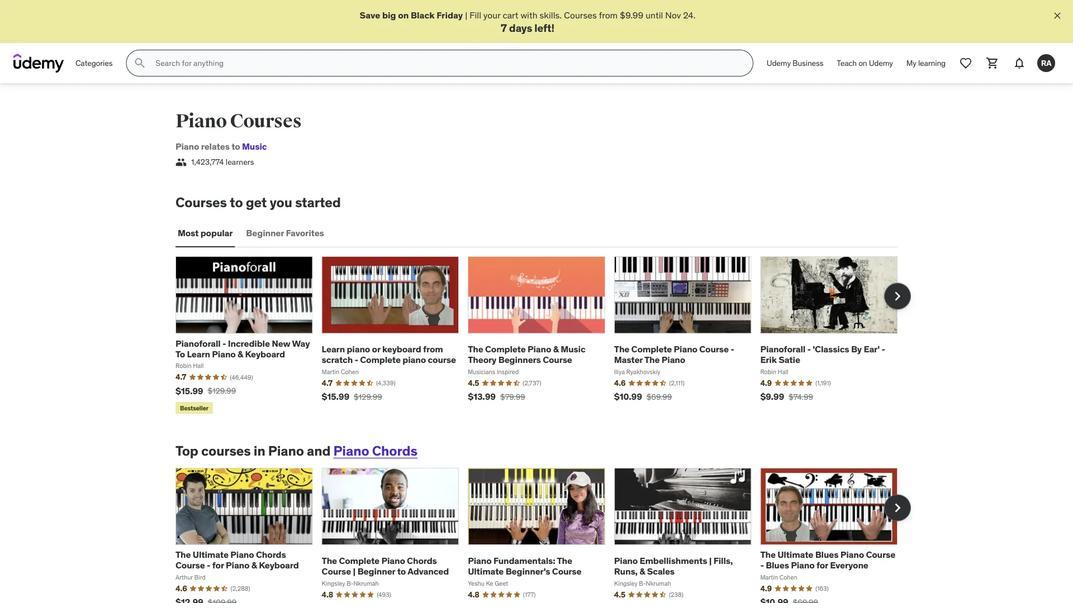 Task type: vqa. For each thing, say whether or not it's contained in the screenshot.
the bottommost Courses
yes



Task type: describe. For each thing, give the bounding box(es) containing it.
scales
[[647, 566, 675, 578]]

notifications image
[[1013, 57, 1027, 70]]

pianoforall - 'classics by ear' - erik satie
[[761, 344, 886, 366]]

course inside the complete piano chords course | beginner to advanced
[[322, 566, 351, 578]]

0 horizontal spatial courses
[[176, 194, 227, 211]]

keyboard
[[382, 344, 421, 355]]

0 vertical spatial to
[[232, 141, 240, 152]]

piano relates to music
[[176, 141, 267, 152]]

incredible
[[228, 338, 270, 349]]

carousel element containing the ultimate piano chords course - for piano & keyboard
[[176, 468, 911, 604]]

runs,
[[614, 566, 638, 578]]

course inside 'piano fundamentals: the ultimate beginner's course'
[[552, 566, 582, 578]]

by
[[851, 344, 862, 355]]

music link
[[242, 141, 267, 152]]

piano inside 'piano fundamentals: the ultimate beginner's course'
[[468, 556, 492, 567]]

cart
[[503, 9, 519, 21]]

0 horizontal spatial piano
[[347, 344, 370, 355]]

beginner inside the complete piano chords course | beginner to advanced
[[358, 566, 395, 578]]

piano fundamentals: the ultimate beginner's course link
[[468, 556, 582, 578]]

in
[[254, 443, 265, 460]]

your
[[484, 9, 501, 21]]

chords for the ultimate piano chords course - for piano & keyboard
[[256, 550, 286, 561]]

pianoforall for learn
[[176, 338, 221, 349]]

embellishments
[[640, 556, 708, 567]]

small image
[[176, 157, 187, 168]]

the inside 'piano fundamentals: the ultimate beginner's course'
[[557, 556, 572, 567]]

top courses in piano and piano chords
[[176, 443, 418, 460]]

- inside learn piano or keyboard from scratch - complete piano course
[[355, 355, 358, 366]]

most popular button
[[176, 220, 235, 247]]

ultimate inside 'piano fundamentals: the ultimate beginner's course'
[[468, 566, 504, 578]]

submit search image
[[133, 57, 147, 70]]

fill
[[470, 9, 481, 21]]

| for save big on black friday | fill your cart with skills. courses from $9.99 until nov 24. 7 days left!
[[465, 9, 468, 21]]

nov
[[666, 9, 681, 21]]

for inside the ultimate blues piano course - blues piano for everyone
[[817, 560, 829, 572]]

to
[[176, 349, 185, 360]]

beginners
[[499, 355, 541, 366]]

learn piano or keyboard from scratch - complete piano course
[[322, 344, 456, 366]]

most popular
[[178, 227, 233, 239]]

master
[[614, 355, 643, 366]]

advanced
[[408, 566, 449, 578]]

udemy business link
[[760, 50, 830, 77]]

ra
[[1041, 58, 1052, 68]]

complete for beginner
[[339, 556, 380, 567]]

beginner inside button
[[246, 227, 284, 239]]

big
[[382, 9, 396, 21]]

the ultimate piano chords course - for piano & keyboard link
[[176, 550, 299, 572]]

left!
[[535, 21, 555, 34]]

udemy business
[[767, 58, 824, 68]]

fills,
[[714, 556, 733, 567]]

- inside the complete piano course - master the piano
[[731, 344, 735, 355]]

erik
[[761, 355, 777, 366]]

most
[[178, 227, 199, 239]]

you
[[270, 194, 292, 211]]

favorites
[[286, 227, 324, 239]]

from inside save big on black friday | fill your cart with skills. courses from $9.99 until nov 24. 7 days left!
[[599, 9, 618, 21]]

& inside pianoforall - incredible new way to learn piano & keyboard
[[238, 349, 243, 360]]

the ultimate piano chords course - for piano & keyboard
[[176, 550, 299, 572]]

courses
[[201, 443, 251, 460]]

beginner's
[[506, 566, 550, 578]]

piano courses
[[176, 110, 302, 133]]

days
[[509, 21, 532, 34]]

24.
[[683, 9, 696, 21]]

courses inside save big on black friday | fill your cart with skills. courses from $9.99 until nov 24. 7 days left!
[[564, 9, 597, 21]]

learning
[[919, 58, 946, 68]]

complete for the
[[632, 344, 672, 355]]

& inside "the complete piano & music theory beginners course"
[[553, 344, 559, 355]]

1 horizontal spatial blues
[[816, 550, 839, 561]]

1 udemy from the left
[[767, 58, 791, 68]]

piano inside pianoforall - incredible new way to learn piano & keyboard
[[212, 349, 236, 360]]

ra link
[[1033, 50, 1060, 77]]

pianoforall - incredible new way to learn piano & keyboard link
[[176, 338, 310, 360]]

complete inside learn piano or keyboard from scratch - complete piano course
[[360, 355, 401, 366]]

pianoforall for erik
[[761, 344, 806, 355]]

popular
[[201, 227, 233, 239]]

carousel element containing pianoforall - incredible new way to learn piano & keyboard
[[176, 257, 911, 417]]

learners
[[226, 157, 254, 167]]

1,423,774 learners
[[191, 157, 254, 167]]

the for the ultimate piano chords course - for piano & keyboard
[[176, 550, 191, 561]]

the complete piano & music theory beginners course link
[[468, 344, 586, 366]]

keyboard for new
[[245, 349, 285, 360]]

1,423,774
[[191, 157, 224, 167]]

piano embellishments | fills, runs, & scales
[[614, 556, 733, 578]]

teach on udemy
[[837, 58, 893, 68]]

beginner favorites button
[[244, 220, 326, 247]]

courses to get you started
[[176, 194, 341, 211]]

categories
[[75, 58, 113, 68]]

with
[[521, 9, 538, 21]]

$9.99
[[620, 9, 644, 21]]

pianoforall - 'classics by ear' - erik satie link
[[761, 344, 886, 366]]

or
[[372, 344, 381, 355]]

the for the ultimate blues piano course - blues piano for everyone
[[761, 550, 776, 561]]

everyone
[[830, 560, 869, 572]]

and
[[307, 443, 331, 460]]

fundamentals:
[[494, 556, 556, 567]]

7
[[501, 21, 507, 34]]

the complete piano chords course | beginner to advanced
[[322, 556, 449, 578]]

categories button
[[69, 50, 119, 77]]



Task type: locate. For each thing, give the bounding box(es) containing it.
theory
[[468, 355, 497, 366]]

keyboard inside the ultimate piano chords course - for piano & keyboard
[[259, 560, 299, 572]]

chords inside the complete piano chords course | beginner to advanced
[[407, 556, 437, 567]]

the inside the complete piano chords course | beginner to advanced
[[322, 556, 337, 567]]

1 horizontal spatial udemy
[[869, 58, 893, 68]]

complete
[[485, 344, 526, 355], [632, 344, 672, 355], [360, 355, 401, 366], [339, 556, 380, 567]]

| inside the complete piano chords course | beginner to advanced
[[353, 566, 356, 578]]

on right big
[[398, 9, 409, 21]]

ultimate inside the ultimate piano chords course - for piano & keyboard
[[193, 550, 229, 561]]

keyboard for chords
[[259, 560, 299, 572]]

for
[[212, 560, 224, 572], [817, 560, 829, 572]]

learn inside learn piano or keyboard from scratch - complete piano course
[[322, 344, 345, 355]]

complete for beginners
[[485, 344, 526, 355]]

close image
[[1052, 10, 1063, 21]]

relates
[[201, 141, 230, 152]]

the for the complete piano chords course | beginner to advanced
[[322, 556, 337, 567]]

to up 'learners' on the left top
[[232, 141, 240, 152]]

the inside the ultimate blues piano course - blues piano for everyone
[[761, 550, 776, 561]]

started
[[295, 194, 341, 211]]

until
[[646, 9, 663, 21]]

scratch
[[322, 355, 353, 366]]

courses up music link
[[230, 110, 302, 133]]

to inside the complete piano chords course | beginner to advanced
[[397, 566, 406, 578]]

0 horizontal spatial on
[[398, 9, 409, 21]]

0 vertical spatial from
[[599, 9, 618, 21]]

course inside "the complete piano & music theory beginners course"
[[543, 355, 572, 366]]

for inside the ultimate piano chords course - for piano & keyboard
[[212, 560, 224, 572]]

1 carousel element from the top
[[176, 257, 911, 417]]

the inside the ultimate piano chords course - for piano & keyboard
[[176, 550, 191, 561]]

shopping cart with 0 items image
[[986, 57, 1000, 70]]

the for the complete piano course - master the piano
[[614, 344, 630, 355]]

piano left course
[[403, 355, 426, 366]]

piano inside "the complete piano & music theory beginners course"
[[528, 344, 551, 355]]

piano inside the complete piano chords course | beginner to advanced
[[382, 556, 405, 567]]

-
[[223, 338, 226, 349], [731, 344, 735, 355], [808, 344, 811, 355], [882, 344, 886, 355], [355, 355, 358, 366], [207, 560, 210, 572], [761, 560, 764, 572]]

1 horizontal spatial |
[[465, 9, 468, 21]]

course
[[700, 344, 729, 355], [543, 355, 572, 366], [866, 550, 896, 561], [176, 560, 205, 572], [322, 566, 351, 578], [552, 566, 582, 578]]

ultimate for for
[[193, 550, 229, 561]]

learn inside pianoforall - incredible new way to learn piano & keyboard
[[187, 349, 210, 360]]

on right teach
[[859, 58, 867, 68]]

2 carousel element from the top
[[176, 468, 911, 604]]

1 horizontal spatial learn
[[322, 344, 345, 355]]

1 horizontal spatial courses
[[230, 110, 302, 133]]

blues
[[816, 550, 839, 561], [766, 560, 789, 572]]

| inside save big on black friday | fill your cart with skills. courses from $9.99 until nov 24. 7 days left!
[[465, 9, 468, 21]]

course inside the ultimate piano chords course - for piano & keyboard
[[176, 560, 205, 572]]

ultimate for blues
[[778, 550, 814, 561]]

the inside "the complete piano & music theory beginners course"
[[468, 344, 483, 355]]

1 horizontal spatial ultimate
[[468, 566, 504, 578]]

friday
[[437, 9, 463, 21]]

1 horizontal spatial piano
[[403, 355, 426, 366]]

keyboard inside pianoforall - incredible new way to learn piano & keyboard
[[245, 349, 285, 360]]

piano embellishments | fills, runs, & scales link
[[614, 556, 733, 578]]

save
[[360, 9, 380, 21]]

skills.
[[540, 9, 562, 21]]

& inside piano embellishments | fills, runs, & scales
[[640, 566, 645, 578]]

from
[[599, 9, 618, 21], [423, 344, 443, 355]]

save big on black friday | fill your cart with skills. courses from $9.99 until nov 24. 7 days left!
[[360, 9, 696, 34]]

the complete piano course - master the piano
[[614, 344, 735, 366]]

0 vertical spatial music
[[242, 141, 267, 152]]

learn
[[322, 344, 345, 355], [187, 349, 210, 360]]

1 horizontal spatial on
[[859, 58, 867, 68]]

my learning link
[[900, 50, 953, 77]]

the for the complete piano & music theory beginners course
[[468, 344, 483, 355]]

&
[[553, 344, 559, 355], [238, 349, 243, 360], [251, 560, 257, 572], [640, 566, 645, 578]]

ear'
[[864, 344, 880, 355]]

the complete piano chords course | beginner to advanced link
[[322, 556, 449, 578]]

2 for from the left
[[817, 560, 829, 572]]

0 horizontal spatial from
[[423, 344, 443, 355]]

to
[[232, 141, 240, 152], [230, 194, 243, 211], [397, 566, 406, 578]]

'classics
[[813, 344, 850, 355]]

complete inside the complete piano course - master the piano
[[632, 344, 672, 355]]

0 horizontal spatial music
[[242, 141, 267, 152]]

from inside learn piano or keyboard from scratch - complete piano course
[[423, 344, 443, 355]]

piano left or
[[347, 344, 370, 355]]

learn piano or keyboard from scratch - complete piano course link
[[322, 344, 456, 366]]

0 horizontal spatial blues
[[766, 560, 789, 572]]

beginner left "advanced"
[[358, 566, 395, 578]]

udemy left business
[[767, 58, 791, 68]]

teach on udemy link
[[830, 50, 900, 77]]

0 vertical spatial on
[[398, 9, 409, 21]]

top
[[176, 443, 198, 460]]

pianoforall - incredible new way to learn piano & keyboard
[[176, 338, 310, 360]]

new
[[272, 338, 290, 349]]

2 horizontal spatial courses
[[564, 9, 597, 21]]

2 vertical spatial courses
[[176, 194, 227, 211]]

pianoforall inside pianoforall - incredible new way to learn piano & keyboard
[[176, 338, 221, 349]]

on
[[398, 9, 409, 21], [859, 58, 867, 68]]

0 horizontal spatial udemy
[[767, 58, 791, 68]]

1 vertical spatial to
[[230, 194, 243, 211]]

| for the complete piano chords course | beginner to advanced
[[353, 566, 356, 578]]

1 horizontal spatial from
[[599, 9, 618, 21]]

piano
[[176, 110, 227, 133], [176, 141, 199, 152], [528, 344, 551, 355], [674, 344, 698, 355], [212, 349, 236, 360], [662, 355, 686, 366], [268, 443, 304, 460], [334, 443, 369, 460], [231, 550, 254, 561], [841, 550, 864, 561], [382, 556, 405, 567], [468, 556, 492, 567], [614, 556, 638, 567], [226, 560, 250, 572], [791, 560, 815, 572]]

complete inside "the complete piano & music theory beginners course"
[[485, 344, 526, 355]]

courses
[[564, 9, 597, 21], [230, 110, 302, 133], [176, 194, 227, 211]]

from left "$9.99"
[[599, 9, 618, 21]]

chords
[[372, 443, 418, 460], [256, 550, 286, 561], [407, 556, 437, 567]]

0 vertical spatial carousel element
[[176, 257, 911, 417]]

1 vertical spatial keyboard
[[259, 560, 299, 572]]

complete inside the complete piano chords course | beginner to advanced
[[339, 556, 380, 567]]

music inside "the complete piano & music theory beginners course"
[[561, 344, 586, 355]]

learn right to
[[187, 349, 210, 360]]

2 horizontal spatial |
[[709, 556, 712, 567]]

the ultimate blues piano course - blues piano for everyone
[[761, 550, 896, 572]]

udemy image
[[13, 54, 64, 73]]

0 horizontal spatial ultimate
[[193, 550, 229, 561]]

0 horizontal spatial |
[[353, 566, 356, 578]]

pianoforall left the incredible
[[176, 338, 221, 349]]

1 vertical spatial carousel element
[[176, 468, 911, 604]]

1 vertical spatial courses
[[230, 110, 302, 133]]

on inside save big on black friday | fill your cart with skills. courses from $9.99 until nov 24. 7 days left!
[[398, 9, 409, 21]]

ultimate
[[193, 550, 229, 561], [778, 550, 814, 561], [468, 566, 504, 578]]

carousel element
[[176, 257, 911, 417], [176, 468, 911, 604]]

- inside pianoforall - incredible new way to learn piano & keyboard
[[223, 338, 226, 349]]

my learning
[[907, 58, 946, 68]]

to left "advanced"
[[397, 566, 406, 578]]

2 horizontal spatial ultimate
[[778, 550, 814, 561]]

music
[[242, 141, 267, 152], [561, 344, 586, 355]]

learn right way
[[322, 344, 345, 355]]

beginner favorites
[[246, 227, 324, 239]]

udemy left my
[[869, 58, 893, 68]]

2 vertical spatial to
[[397, 566, 406, 578]]

0 horizontal spatial for
[[212, 560, 224, 572]]

course
[[428, 355, 456, 366]]

teach
[[837, 58, 857, 68]]

the ultimate blues piano course - blues piano for everyone link
[[761, 550, 896, 572]]

1 horizontal spatial music
[[561, 344, 586, 355]]

chords inside the ultimate piano chords course - for piano & keyboard
[[256, 550, 286, 561]]

Search for anything text field
[[153, 54, 740, 73]]

next image
[[889, 288, 907, 306]]

1 horizontal spatial for
[[817, 560, 829, 572]]

ultimate inside the ultimate blues piano course - blues piano for everyone
[[778, 550, 814, 561]]

1 vertical spatial music
[[561, 344, 586, 355]]

0 vertical spatial beginner
[[246, 227, 284, 239]]

0 vertical spatial keyboard
[[245, 349, 285, 360]]

piano fundamentals: the ultimate beginner's course
[[468, 556, 582, 578]]

black
[[411, 9, 435, 21]]

the complete piano & music theory beginners course
[[468, 344, 586, 366]]

piano chords link
[[334, 443, 418, 460]]

keyboard
[[245, 349, 285, 360], [259, 560, 299, 572]]

course inside the ultimate blues piano course - blues piano for everyone
[[866, 550, 896, 561]]

courses up most popular
[[176, 194, 227, 211]]

business
[[793, 58, 824, 68]]

the
[[468, 344, 483, 355], [614, 344, 630, 355], [645, 355, 660, 366], [176, 550, 191, 561], [761, 550, 776, 561], [322, 556, 337, 567], [557, 556, 572, 567]]

2 udemy from the left
[[869, 58, 893, 68]]

- inside the ultimate blues piano course - blues piano for everyone
[[761, 560, 764, 572]]

music right the beginners
[[561, 344, 586, 355]]

satie
[[779, 355, 801, 366]]

from right the keyboard
[[423, 344, 443, 355]]

1 vertical spatial on
[[859, 58, 867, 68]]

get
[[246, 194, 267, 211]]

1 horizontal spatial pianoforall
[[761, 344, 806, 355]]

0 horizontal spatial beginner
[[246, 227, 284, 239]]

courses right skills. on the top
[[564, 9, 597, 21]]

pianoforall
[[176, 338, 221, 349], [761, 344, 806, 355]]

| inside piano embellishments | fills, runs, & scales
[[709, 556, 712, 567]]

& inside the ultimate piano chords course - for piano & keyboard
[[251, 560, 257, 572]]

chords for the complete piano chords course | beginner to advanced
[[407, 556, 437, 567]]

the complete piano course - master the piano link
[[614, 344, 735, 366]]

pianoforall inside pianoforall - 'classics by ear' - erik satie
[[761, 344, 806, 355]]

course inside the complete piano course - master the piano
[[700, 344, 729, 355]]

piano inside piano embellishments | fills, runs, & scales
[[614, 556, 638, 567]]

music up 'learners' on the left top
[[242, 141, 267, 152]]

0 horizontal spatial learn
[[187, 349, 210, 360]]

1 vertical spatial from
[[423, 344, 443, 355]]

pianoforall left 'classics
[[761, 344, 806, 355]]

0 horizontal spatial pianoforall
[[176, 338, 221, 349]]

1 horizontal spatial beginner
[[358, 566, 395, 578]]

beginner down courses to get you started
[[246, 227, 284, 239]]

1 for from the left
[[212, 560, 224, 572]]

wishlist image
[[959, 57, 973, 70]]

0 vertical spatial courses
[[564, 9, 597, 21]]

my
[[907, 58, 917, 68]]

way
[[292, 338, 310, 349]]

to left "get"
[[230, 194, 243, 211]]

- inside the ultimate piano chords course - for piano & keyboard
[[207, 560, 210, 572]]

next image
[[889, 500, 907, 517]]

1 vertical spatial beginner
[[358, 566, 395, 578]]



